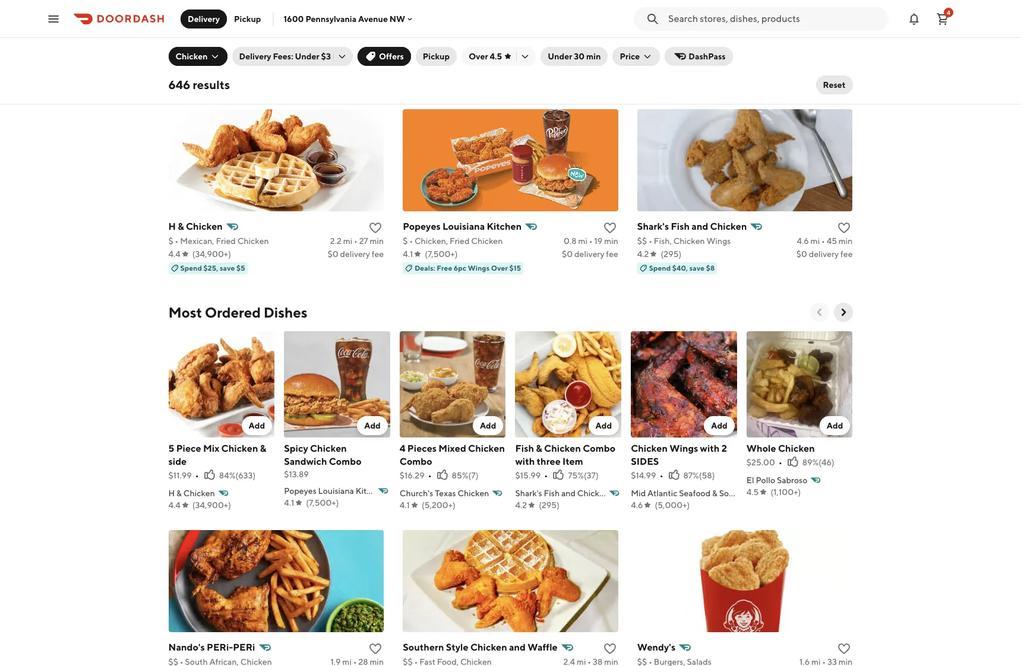 Task type: vqa. For each thing, say whether or not it's contained in the screenshot.


Task type: describe. For each thing, give the bounding box(es) containing it.
4.1 down $ • chicken, fried chicken at the left of the page
[[403, 250, 413, 259]]

87%(58)
[[684, 471, 715, 481]]

texas
[[435, 489, 456, 498]]

$$ • fish, chicken wings
[[638, 237, 731, 246]]

2.2 mi • 27 min
[[330, 237, 384, 246]]

mexican
[[388, 21, 420, 30]]

0 horizontal spatial (7,500+)
[[306, 498, 339, 508]]

min for shark's fish and chicken
[[839, 237, 853, 246]]

popeyes louisiana kitchen for (7,500+)
[[284, 487, 385, 496]]

mexican,
[[180, 237, 214, 246]]

h & chicken for 2.2 mi • 27 min
[[168, 221, 223, 232]]

$​0 for shark's fish and chicken
[[797, 250, 808, 259]]

4.6 mi • 45 min
[[797, 237, 853, 246]]

min for h & chicken
[[370, 237, 384, 246]]

0 vertical spatial (7,500+)
[[425, 250, 458, 259]]

shark's fish and chicken for (295)
[[516, 489, 609, 498]]

4 pieces mixed chicken combo
[[400, 443, 505, 468]]

pennsylvania
[[306, 14, 357, 23]]

45
[[827, 237, 837, 246]]

19
[[595, 237, 603, 246]]

6pc
[[454, 264, 467, 273]]

$8
[[706, 264, 715, 273]]

asian
[[671, 21, 692, 30]]

$3
[[321, 52, 331, 61]]

price
[[620, 52, 640, 61]]

4.1 for 4 pieces mixed chicken combo
[[400, 501, 410, 510]]

2 4.4 from the top
[[168, 501, 181, 510]]

min inside button
[[587, 52, 601, 61]]

$15.99 •
[[516, 471, 548, 481]]

spicy chicken sandwich combo $13.89
[[284, 443, 362, 479]]

over 4.5 button
[[462, 47, 536, 66]]

1 horizontal spatial 4.2
[[638, 250, 649, 259]]

5 piece mix chicken & side
[[168, 443, 266, 468]]

delivery for popeyes louisiana kitchen
[[575, 250, 605, 259]]

piece
[[176, 443, 201, 454]]

dashpass
[[689, 52, 726, 61]]

30
[[574, 52, 585, 61]]

soulfood
[[720, 489, 754, 498]]

1 vertical spatial wings
[[468, 264, 490, 273]]

fish for (295)
[[544, 489, 560, 498]]

southern
[[403, 642, 444, 654]]

chicken inside chicken wings with 2 sides
[[631, 443, 668, 454]]

sushi
[[625, 21, 646, 30]]

dishes
[[264, 304, 308, 321]]

louisiana for 0.8 mi • 19 min
[[443, 221, 485, 232]]

add for chicken wings with 2 sides
[[712, 421, 728, 431]]

chicken up $5
[[238, 237, 269, 246]]

5
[[168, 443, 174, 454]]

mid
[[631, 489, 646, 498]]

most ordered dishes
[[168, 304, 308, 321]]

seafood
[[679, 489, 711, 498]]

chicken inside 5 piece mix chicken & side
[[221, 443, 258, 454]]

0 vertical spatial pickup button
[[227, 9, 268, 28]]

popeyes for 0.8 mi • 19 min
[[403, 221, 441, 232]]

add button for 4 pieces mixed chicken combo
[[473, 416, 504, 435]]

breakfast
[[265, 21, 301, 30]]

h & chicken for (34,900+)
[[168, 489, 215, 498]]

delivery button
[[181, 9, 227, 28]]

offers
[[379, 52, 404, 61]]

spend for &
[[180, 264, 202, 273]]

add for whole chicken
[[827, 421, 844, 431]]

$​0 for popeyes louisiana kitchen
[[562, 250, 573, 259]]

1 vertical spatial pickup button
[[416, 47, 457, 66]]

& inside 5 piece mix chicken & side
[[260, 443, 266, 454]]

chicken up 89%(46)
[[779, 443, 815, 454]]

fee for popeyes louisiana kitchen
[[606, 250, 619, 259]]

popeyes louisiana kitchen for 0.8 mi • 19 min
[[403, 221, 522, 232]]

chicken inside fish & chicken combo with three item
[[544, 443, 581, 454]]

$​0 delivery fee for shark's fish and chicken
[[797, 250, 853, 259]]

mi for popeyes louisiana kitchen
[[579, 237, 588, 246]]

4.1 for spicy chicken sandwich combo
[[284, 498, 294, 508]]

• for $25.00 •
[[779, 458, 783, 468]]

kitchen for (7,500+)
[[356, 487, 385, 496]]

mid atlantic seafood & soulfood
[[631, 489, 754, 498]]

church's
[[400, 489, 433, 498]]

$16.29
[[400, 471, 425, 481]]

$11.99 •
[[168, 471, 199, 481]]

shark's for 4.6 mi • 45 min
[[638, 221, 669, 232]]

southern style chicken and waffle
[[403, 642, 558, 654]]

under 30 min button
[[541, 47, 608, 66]]

2.2
[[330, 237, 342, 246]]

chicken inside spicy chicken sandwich combo $13.89
[[310, 443, 347, 454]]

h for (34,900+)
[[168, 489, 175, 498]]

nando's peri-peri link
[[168, 640, 384, 667]]

spend $40, save $8
[[649, 264, 715, 273]]

side
[[168, 456, 187, 468]]

chicken inside 4 pieces mixed chicken combo
[[468, 443, 505, 454]]

0.8
[[564, 237, 577, 246]]

nando's peri-peri
[[168, 642, 255, 654]]

1 vertical spatial (295)
[[539, 501, 560, 510]]

price button
[[613, 47, 661, 66]]

save for and
[[690, 264, 705, 273]]

1 add from the left
[[249, 421, 265, 431]]

peri-
[[207, 642, 233, 654]]

spend $25, save $5
[[180, 264, 245, 273]]

4.5 inside button
[[490, 52, 502, 61]]

$25,
[[204, 264, 218, 273]]

1 4.4 from the top
[[168, 250, 181, 259]]

1 horizontal spatial 4.5
[[747, 488, 759, 497]]

1600
[[284, 14, 304, 23]]

& up mexican,
[[178, 221, 184, 232]]

add button for spicy chicken sandwich combo
[[357, 416, 388, 435]]

& right seafood
[[713, 489, 718, 498]]

$$
[[638, 237, 647, 246]]

louisiana for (7,500+)
[[318, 487, 354, 496]]

wendy's
[[638, 642, 676, 654]]

$40,
[[673, 264, 688, 273]]

free
[[437, 264, 452, 273]]

chicken down 75%(37)
[[578, 489, 609, 498]]

sabroso
[[777, 476, 808, 485]]

• for $11.99 •
[[195, 471, 199, 481]]

$​0 delivery fee for h & chicken
[[328, 250, 384, 259]]

• left 27
[[354, 237, 358, 246]]

delivery for shark's fish and chicken
[[809, 250, 839, 259]]

$​0 for h & chicken
[[328, 250, 339, 259]]

church's texas chicken
[[400, 489, 489, 498]]

$14.99 •
[[631, 471, 664, 481]]

over 4.5
[[469, 52, 502, 61]]

pickup for the bottommost pickup "button"
[[423, 52, 450, 61]]

deals:
[[415, 264, 436, 273]]

shark's fish and chicken for 4.6 mi • 45 min
[[638, 221, 747, 232]]

fish,
[[654, 237, 672, 246]]

add for fish & chicken combo with three item
[[596, 421, 612, 431]]

nando's
[[168, 642, 205, 654]]

& inside fish & chicken combo with three item
[[536, 443, 543, 454]]

chicken right fish,
[[674, 237, 705, 246]]

• left 19 at right
[[589, 237, 593, 246]]

add for spicy chicken sandwich combo
[[364, 421, 381, 431]]

burrito
[[303, 21, 329, 30]]

chicken up the $8
[[711, 221, 747, 232]]

(5,200+)
[[422, 501, 456, 510]]

4.6 for 4.6
[[631, 501, 643, 510]]

27
[[359, 237, 368, 246]]

fee for h & chicken
[[372, 250, 384, 259]]

wendy's link
[[638, 640, 853, 667]]

$15
[[510, 264, 521, 273]]

85%(7)
[[452, 471, 479, 481]]

add button for whole chicken
[[820, 416, 851, 435]]

4 for 4 pieces mixed chicken combo
[[400, 443, 406, 454]]

1 vertical spatial over
[[491, 264, 508, 273]]

cookies
[[759, 21, 790, 30]]

fried for popeyes louisiana kitchen
[[450, 237, 470, 246]]

click to add this store to your saved list image for wendy's
[[838, 642, 852, 657]]

pickup for the top pickup "button"
[[234, 14, 261, 23]]

fried for h & chicken
[[216, 237, 236, 246]]

• for $16.29 •
[[428, 471, 432, 481]]

open menu image
[[46, 12, 61, 26]]

nw
[[390, 14, 405, 23]]



Task type: locate. For each thing, give the bounding box(es) containing it.
h & chicken down the $11.99 •
[[168, 489, 215, 498]]

louisiana down spicy chicken sandwich combo $13.89
[[318, 487, 354, 496]]

pickup button left 1600
[[227, 9, 268, 28]]

0 horizontal spatial and
[[509, 642, 526, 654]]

combo inside 4 pieces mixed chicken combo
[[400, 456, 432, 468]]

$ for h & chicken
[[168, 237, 173, 246]]

louisiana up $ • chicken, fried chicken at the left of the page
[[443, 221, 485, 232]]

1 vertical spatial 4
[[400, 443, 406, 454]]

1 horizontal spatial spend
[[649, 264, 671, 273]]

combo
[[583, 443, 616, 454], [329, 456, 362, 468], [400, 456, 432, 468]]

• left mexican,
[[175, 237, 179, 246]]

1 vertical spatial 4.6
[[631, 501, 643, 510]]

0 vertical spatial fish
[[671, 221, 690, 232]]

1 horizontal spatial $
[[403, 237, 408, 246]]

0 horizontal spatial click to add this store to your saved list image
[[369, 642, 383, 657]]

0 vertical spatial popeyes
[[403, 221, 441, 232]]

previous button of carousel image
[[814, 307, 826, 319]]

louisiana
[[443, 221, 485, 232], [318, 487, 354, 496]]

delivery for delivery fees: under $3
[[239, 52, 271, 61]]

chicken up mexican,
[[186, 221, 223, 232]]

fees:
[[273, 52, 293, 61]]

4 inside 4 button
[[947, 9, 951, 16]]

1 horizontal spatial wings
[[670, 443, 699, 454]]

peri
[[233, 642, 255, 654]]

84%(633)
[[219, 471, 256, 481]]

sides
[[631, 456, 659, 468]]

1 horizontal spatial (295)
[[661, 250, 682, 259]]

$ left mexican,
[[168, 237, 173, 246]]

combo for chicken
[[583, 443, 616, 454]]

2 vertical spatial wings
[[670, 443, 699, 454]]

whole
[[747, 443, 777, 454]]

0 vertical spatial and
[[692, 221, 709, 232]]

1 vertical spatial popeyes
[[284, 487, 317, 496]]

0 horizontal spatial fried
[[216, 237, 236, 246]]

1 $​0 from the left
[[328, 250, 339, 259]]

chicken down the $11.99 •
[[184, 489, 215, 498]]

0 vertical spatial shark's fish and chicken
[[638, 221, 747, 232]]

2 $ from the left
[[403, 237, 408, 246]]

chicken down 85%(7)
[[458, 489, 489, 498]]

mixed
[[439, 443, 466, 454]]

• left chicken,
[[410, 237, 413, 246]]

$​0 delivery fee for popeyes louisiana kitchen
[[562, 250, 619, 259]]

1 horizontal spatial louisiana
[[443, 221, 485, 232]]

• down three
[[545, 471, 548, 481]]

wings
[[707, 237, 731, 246], [468, 264, 490, 273], [670, 443, 699, 454]]

shark's for (295)
[[516, 489, 542, 498]]

save left $5
[[220, 264, 235, 273]]

(295)
[[661, 250, 682, 259], [539, 501, 560, 510]]

el pollo sabroso
[[747, 476, 808, 485]]

h up '$ • mexican, fried chicken'
[[168, 221, 176, 232]]

1 vertical spatial and
[[562, 489, 576, 498]]

1 items, open order cart image
[[936, 12, 950, 26]]

4 for 4
[[947, 9, 951, 16]]

0 horizontal spatial save
[[220, 264, 235, 273]]

chicken wings with 2 sides
[[631, 443, 727, 468]]

spend left $25,
[[180, 264, 202, 273]]

(7,500+) up free on the top left of page
[[425, 250, 458, 259]]

0 vertical spatial 4
[[947, 9, 951, 16]]

2 horizontal spatial wings
[[707, 237, 731, 246]]

4 left pieces at the left
[[400, 443, 406, 454]]

$ for popeyes louisiana kitchen
[[403, 237, 408, 246]]

0 vertical spatial shark's
[[638, 221, 669, 232]]

2 delivery from the left
[[575, 250, 605, 259]]

2 mi from the left
[[579, 237, 588, 246]]

style
[[446, 642, 469, 654]]

delivery inside "delivery" button
[[188, 14, 220, 23]]

646 results
[[168, 78, 230, 92]]

$​0 down 0.8
[[562, 250, 573, 259]]

0 vertical spatial 4.6
[[797, 237, 809, 246]]

fish down $15.99 •
[[544, 489, 560, 498]]

h & chicken up mexican,
[[168, 221, 223, 232]]

3 $​0 delivery fee from the left
[[797, 250, 853, 259]]

0 horizontal spatial shark's fish and chicken
[[516, 489, 609, 498]]

results
[[193, 78, 230, 92]]

6 add from the left
[[827, 421, 844, 431]]

click to add this store to your saved list image
[[603, 221, 617, 235], [838, 221, 852, 235], [369, 642, 383, 657]]

chicken up deals: free 6pc wings over $15
[[471, 237, 503, 246]]

$5
[[236, 264, 245, 273]]

1 under from the left
[[295, 52, 320, 61]]

desserts
[[220, 21, 253, 30]]

• down whole chicken
[[779, 458, 783, 468]]

• for $14.99 •
[[660, 471, 664, 481]]

popeyes up chicken,
[[403, 221, 441, 232]]

1 horizontal spatial pickup
[[423, 52, 450, 61]]

1 horizontal spatial $​0 delivery fee
[[562, 250, 619, 259]]

4 add from the left
[[596, 421, 612, 431]]

delivery down 4.6 mi • 45 min
[[809, 250, 839, 259]]

3 delivery from the left
[[809, 250, 839, 259]]

and for 4.6 mi • 45 min
[[692, 221, 709, 232]]

2 horizontal spatial delivery
[[809, 250, 839, 259]]

popeyes for (7,500+)
[[284, 487, 317, 496]]

h for 2.2 mi • 27 min
[[168, 221, 176, 232]]

1 horizontal spatial save
[[690, 264, 705, 273]]

4.4 down the '$11.99'
[[168, 501, 181, 510]]

breakfast burrito
[[265, 21, 329, 30]]

5 add from the left
[[712, 421, 728, 431]]

click to add this store to your saved list image for h & chicken
[[369, 221, 383, 235]]

$​0 down the '2.2'
[[328, 250, 339, 259]]

1 mi from the left
[[343, 237, 353, 246]]

$​0 delivery fee down 2.2 mi • 27 min
[[328, 250, 384, 259]]

1 fee from the left
[[372, 250, 384, 259]]

0 horizontal spatial 4.2
[[516, 501, 527, 510]]

fee for shark's fish and chicken
[[841, 250, 853, 259]]

chicken up the "sides"
[[631, 443, 668, 454]]

1 horizontal spatial fee
[[606, 250, 619, 259]]

and for (295)
[[562, 489, 576, 498]]

1 horizontal spatial and
[[562, 489, 576, 498]]

with inside chicken wings with 2 sides
[[700, 443, 720, 454]]

2 horizontal spatial combo
[[583, 443, 616, 454]]

dashpass button
[[665, 47, 733, 66]]

deals: free 6pc wings over $15
[[415, 264, 521, 273]]

fried right cookies
[[803, 21, 823, 30]]

1 vertical spatial 4.2
[[516, 501, 527, 510]]

0 horizontal spatial delivery
[[340, 250, 370, 259]]

1 horizontal spatial delivery
[[575, 250, 605, 259]]

$​0 down 4.6 mi • 45 min
[[797, 250, 808, 259]]

• for $$ • fish, chicken wings
[[649, 237, 653, 246]]

0 horizontal spatial shark's
[[516, 489, 542, 498]]

combo up $16.29 •
[[400, 456, 432, 468]]

1 horizontal spatial shark's
[[638, 221, 669, 232]]

2 horizontal spatial and
[[692, 221, 709, 232]]

and up $$ • fish, chicken wings
[[692, 221, 709, 232]]

1 vertical spatial shark's
[[516, 489, 542, 498]]

3 fee from the left
[[841, 250, 853, 259]]

1600 pennsylvania avenue nw
[[284, 14, 405, 23]]

wings up the $8
[[707, 237, 731, 246]]

89%(46)
[[803, 458, 835, 468]]

add button for fish & chicken combo with three item
[[589, 416, 619, 435]]

click to add this store to your saved list image for southern style chicken and waffle
[[603, 642, 617, 657]]

1 horizontal spatial click to add this store to your saved list image
[[603, 221, 617, 235]]

1 vertical spatial kitchen
[[356, 487, 385, 496]]

click to add this store to your saved list image for popeyes louisiana kitchen
[[603, 221, 617, 235]]

1 horizontal spatial 4
[[947, 9, 951, 16]]

0 vertical spatial over
[[469, 52, 488, 61]]

$​0 delivery fee down 4.6 mi • 45 min
[[797, 250, 853, 259]]

3 add from the left
[[480, 421, 497, 431]]

0 horizontal spatial kitchen
[[356, 487, 385, 496]]

click to add this store to your saved list image
[[369, 221, 383, 235], [603, 642, 617, 657], [838, 642, 852, 657]]

chicken up 84%(633)
[[221, 443, 258, 454]]

0 horizontal spatial $​0
[[328, 250, 339, 259]]

0 vertical spatial (295)
[[661, 250, 682, 259]]

0 horizontal spatial $
[[168, 237, 173, 246]]

$16.29 •
[[400, 471, 432, 481]]

646
[[168, 78, 190, 92]]

0 horizontal spatial pickup button
[[227, 9, 268, 28]]

kitchen up $15
[[487, 221, 522, 232]]

popeyes
[[403, 221, 441, 232], [284, 487, 317, 496]]

click to add this store to your saved list image left southern
[[369, 642, 383, 657]]

1 delivery from the left
[[340, 250, 370, 259]]

fish up $$ • fish, chicken wings
[[671, 221, 690, 232]]

under left 30
[[548, 52, 573, 61]]

fish for 4.6 mi • 45 min
[[671, 221, 690, 232]]

el
[[747, 476, 755, 485]]

1 horizontal spatial $​0
[[562, 250, 573, 259]]

1 horizontal spatial under
[[548, 52, 573, 61]]

delivery
[[188, 14, 220, 23], [239, 52, 271, 61]]

1 h & chicken from the top
[[168, 221, 223, 232]]

4 right notification bell 'image'
[[947, 9, 951, 16]]

mi right 0.8
[[579, 237, 588, 246]]

pickup button
[[227, 9, 268, 28], [416, 47, 457, 66]]

&
[[178, 221, 184, 232], [260, 443, 266, 454], [536, 443, 543, 454], [177, 489, 182, 498], [713, 489, 718, 498]]

1 vertical spatial with
[[516, 456, 535, 468]]

0 vertical spatial pickup
[[234, 14, 261, 23]]

2 spend from the left
[[649, 264, 671, 273]]

click to add this store to your saved list image for nando's peri-peri
[[369, 642, 383, 657]]

mi for h & chicken
[[343, 237, 353, 246]]

h down the '$11.99'
[[168, 489, 175, 498]]

chicken up item
[[544, 443, 581, 454]]

2 vertical spatial fish
[[544, 489, 560, 498]]

Store search: begin typing to search for stores available on DoorDash text field
[[669, 12, 881, 25]]

4.2 down $$
[[638, 250, 649, 259]]

0 horizontal spatial pickup
[[234, 14, 261, 23]]

wings up 87%(58)
[[670, 443, 699, 454]]

0 horizontal spatial 4.5
[[490, 52, 502, 61]]

chicken down next button of carousel image
[[825, 21, 856, 30]]

•
[[175, 237, 179, 246], [354, 237, 358, 246], [410, 237, 413, 246], [589, 237, 593, 246], [649, 237, 653, 246], [822, 237, 825, 246], [779, 458, 783, 468], [195, 471, 199, 481], [428, 471, 432, 481], [545, 471, 548, 481], [660, 471, 664, 481]]

$15.99
[[516, 471, 541, 481]]

delivery left desserts on the left top
[[188, 14, 220, 23]]

(1,100+)
[[771, 488, 801, 497]]

delivery down 2.2 mi • 27 min
[[340, 250, 370, 259]]

4 button
[[931, 7, 955, 31]]

0 vertical spatial 4.2
[[638, 250, 649, 259]]

2 horizontal spatial fee
[[841, 250, 853, 259]]

2 horizontal spatial click to add this store to your saved list image
[[838, 221, 852, 235]]

over
[[469, 52, 488, 61], [491, 264, 508, 273]]

popeyes louisiana kitchen
[[403, 221, 522, 232], [284, 487, 385, 496]]

waffle
[[528, 642, 558, 654]]

chicken right style
[[471, 642, 507, 654]]

0 vertical spatial delivery
[[188, 14, 220, 23]]

0 horizontal spatial with
[[516, 456, 535, 468]]

(295) down $15.99 •
[[539, 501, 560, 510]]

fish
[[671, 221, 690, 232], [516, 443, 534, 454], [544, 489, 560, 498]]

• for $15.99 •
[[545, 471, 548, 481]]

spend for fish
[[649, 264, 671, 273]]

1 vertical spatial (7,500+)
[[306, 498, 339, 508]]

chicken right 'mixed'
[[468, 443, 505, 454]]

• for $ • chicken, fried chicken
[[410, 237, 413, 246]]

save left the $8
[[690, 264, 705, 273]]

with inside fish & chicken combo with three item
[[516, 456, 535, 468]]

spend left $40,
[[649, 264, 671, 273]]

spicy
[[284, 443, 308, 454]]

and down 75%(37)
[[562, 489, 576, 498]]

add button for chicken wings with 2 sides
[[704, 416, 735, 435]]

4.6
[[797, 237, 809, 246], [631, 501, 643, 510]]

reset
[[823, 80, 846, 90]]

snacks
[[344, 21, 371, 30]]

0 horizontal spatial over
[[469, 52, 488, 61]]

2 h & chicken from the top
[[168, 489, 215, 498]]

4.6 for 4.6 mi • 45 min
[[797, 237, 809, 246]]

chicken
[[825, 21, 856, 30], [176, 52, 208, 61], [186, 221, 223, 232], [711, 221, 747, 232], [238, 237, 269, 246], [471, 237, 503, 246], [674, 237, 705, 246], [221, 443, 258, 454], [310, 443, 347, 454], [468, 443, 505, 454], [544, 443, 581, 454], [631, 443, 668, 454], [779, 443, 815, 454], [184, 489, 215, 498], [458, 489, 489, 498], [578, 489, 609, 498], [471, 642, 507, 654]]

1 $​0 delivery fee from the left
[[328, 250, 384, 259]]

0 vertical spatial 4.4
[[168, 250, 181, 259]]

popeyes louisiana kitchen down spicy chicken sandwich combo $13.89
[[284, 487, 385, 496]]

• right $16.29
[[428, 471, 432, 481]]

1 horizontal spatial popeyes louisiana kitchen
[[403, 221, 522, 232]]

• up atlantic
[[660, 471, 664, 481]]

fried
[[803, 21, 823, 30], [216, 237, 236, 246], [450, 237, 470, 246]]

kitchen for 0.8 mi • 19 min
[[487, 221, 522, 232]]

click to add this store to your saved list image for shark's fish and chicken
[[838, 221, 852, 235]]

mi for shark's fish and chicken
[[811, 237, 820, 246]]

0 horizontal spatial 4.6
[[631, 501, 643, 510]]

2 $​0 delivery fee from the left
[[562, 250, 619, 259]]

1 horizontal spatial click to add this store to your saved list image
[[603, 642, 617, 657]]

2 add from the left
[[364, 421, 381, 431]]

combo right sandwich
[[329, 456, 362, 468]]

save for chicken
[[220, 264, 235, 273]]

fruit
[[719, 21, 737, 30]]

mi right the '2.2'
[[343, 237, 353, 246]]

0 horizontal spatial fish
[[516, 443, 534, 454]]

shark's fish and chicken up $$ • fish, chicken wings
[[638, 221, 747, 232]]

ordered
[[205, 304, 261, 321]]

0 vertical spatial louisiana
[[443, 221, 485, 232]]

fish inside fish & chicken combo with three item
[[516, 443, 534, 454]]

chicken button
[[168, 47, 227, 66]]

fried chicken
[[803, 21, 856, 30]]

pasta
[[180, 21, 201, 30]]

atlantic
[[648, 489, 678, 498]]

min right 45
[[839, 237, 853, 246]]

combo inside spicy chicken sandwich combo $13.89
[[329, 456, 362, 468]]

three
[[537, 456, 561, 468]]

1 (34,900+) from the top
[[192, 250, 231, 259]]

0 horizontal spatial (295)
[[539, 501, 560, 510]]

under inside button
[[548, 52, 573, 61]]

delivery for delivery
[[188, 14, 220, 23]]

2 fee from the left
[[606, 250, 619, 259]]

click to add this store to your saved list image up 4.6 mi • 45 min
[[838, 221, 852, 235]]

chicken inside button
[[176, 52, 208, 61]]

shark's up fish,
[[638, 221, 669, 232]]

under left $3
[[295, 52, 320, 61]]

2 horizontal spatial mi
[[811, 237, 820, 246]]

with up $15.99
[[516, 456, 535, 468]]

2 horizontal spatial $​0
[[797, 250, 808, 259]]

1 h from the top
[[168, 221, 176, 232]]

(5,000+)
[[655, 501, 690, 510]]

combo inside fish & chicken combo with three item
[[583, 443, 616, 454]]

notification bell image
[[908, 12, 922, 26]]

1 vertical spatial delivery
[[239, 52, 271, 61]]

under 30 min
[[548, 52, 601, 61]]

mi left 45
[[811, 237, 820, 246]]

whole chicken
[[747, 443, 815, 454]]

2 save from the left
[[690, 264, 705, 273]]

pickup button right offers
[[416, 47, 457, 66]]

& left spicy
[[260, 443, 266, 454]]

$​0 delivery fee
[[328, 250, 384, 259], [562, 250, 619, 259], [797, 250, 853, 259]]

0 horizontal spatial $​0 delivery fee
[[328, 250, 384, 259]]

1 spend from the left
[[180, 264, 202, 273]]

0 horizontal spatial under
[[295, 52, 320, 61]]

4.1 down "$13.89"
[[284, 498, 294, 508]]

fish up $15.99
[[516, 443, 534, 454]]

add button
[[242, 416, 272, 435], [242, 416, 272, 435], [357, 416, 388, 435], [473, 416, 504, 435], [589, 416, 619, 435], [704, 416, 735, 435], [820, 416, 851, 435]]

2 horizontal spatial fried
[[803, 21, 823, 30]]

0 horizontal spatial spend
[[180, 264, 202, 273]]

pickup left breakfast
[[234, 14, 261, 23]]

chicken up sandwich
[[310, 443, 347, 454]]

save
[[220, 264, 235, 273], [690, 264, 705, 273]]

1 horizontal spatial kitchen
[[487, 221, 522, 232]]

& down the '$11.99'
[[177, 489, 182, 498]]

$11.99
[[168, 471, 192, 481]]

2 under from the left
[[548, 52, 573, 61]]

and left waffle
[[509, 642, 526, 654]]

0 horizontal spatial delivery
[[188, 14, 220, 23]]

$ • chicken, fried chicken
[[403, 237, 503, 246]]

1 horizontal spatial 4.6
[[797, 237, 809, 246]]

$25.00 •
[[747, 458, 783, 468]]

next button of carousel image
[[838, 307, 850, 319]]

1 vertical spatial fish
[[516, 443, 534, 454]]

2 horizontal spatial fish
[[671, 221, 690, 232]]

fee down 0.8 mi • 19 min
[[606, 250, 619, 259]]

h & chicken
[[168, 221, 223, 232], [168, 489, 215, 498]]

2 $​0 from the left
[[562, 250, 573, 259]]

fee
[[372, 250, 384, 259], [606, 250, 619, 259], [841, 250, 853, 259]]

0 horizontal spatial click to add this store to your saved list image
[[369, 221, 383, 235]]

popeyes louisiana kitchen up $ • chicken, fried chicken at the left of the page
[[403, 221, 522, 232]]

(295) down fish,
[[661, 250, 682, 259]]

(7,500+)
[[425, 250, 458, 259], [306, 498, 339, 508]]

1 horizontal spatial delivery
[[239, 52, 271, 61]]

1 horizontal spatial pickup button
[[416, 47, 457, 66]]

• left 45
[[822, 237, 825, 246]]

delivery down 0.8 mi • 19 min
[[575, 250, 605, 259]]

1 horizontal spatial fish
[[544, 489, 560, 498]]

(34,900+) up $25,
[[192, 250, 231, 259]]

click to add this store to your saved list image up 0.8 mi • 19 min
[[603, 221, 617, 235]]

pickup right offers
[[423, 52, 450, 61]]

(7,500+) down "$13.89"
[[306, 498, 339, 508]]

0 vertical spatial 4.5
[[490, 52, 502, 61]]

min right 27
[[370, 237, 384, 246]]

2 vertical spatial and
[[509, 642, 526, 654]]

0 vertical spatial with
[[700, 443, 720, 454]]

combo up item
[[583, 443, 616, 454]]

item
[[563, 456, 583, 468]]

4.2
[[638, 250, 649, 259], [516, 501, 527, 510]]

fried right mexican,
[[216, 237, 236, 246]]

3 mi from the left
[[811, 237, 820, 246]]

wings inside chicken wings with 2 sides
[[670, 443, 699, 454]]

3 $​0 from the left
[[797, 250, 808, 259]]

delivery for h & chicken
[[340, 250, 370, 259]]

shark's fish and chicken down 75%(37)
[[516, 489, 609, 498]]

1 vertical spatial (34,900+)
[[192, 501, 231, 510]]

delivery left fees:
[[239, 52, 271, 61]]

$​0 delivery fee down 0.8 mi • 19 min
[[562, 250, 619, 259]]

1 horizontal spatial over
[[491, 264, 508, 273]]

combo for sandwich
[[329, 456, 362, 468]]

2 h from the top
[[168, 489, 175, 498]]

1 save from the left
[[220, 264, 235, 273]]

2 horizontal spatial $​0 delivery fee
[[797, 250, 853, 259]]

• for $ • mexican, fried chicken
[[175, 237, 179, 246]]

min for popeyes louisiana kitchen
[[605, 237, 619, 246]]

1 $ from the left
[[168, 237, 173, 246]]

1 vertical spatial shark's fish and chicken
[[516, 489, 609, 498]]

4.4 down mexican,
[[168, 250, 181, 259]]

$ left chicken,
[[403, 237, 408, 246]]

next button of carousel image
[[847, 1, 859, 12]]

pollo
[[756, 476, 776, 485]]

most
[[168, 304, 202, 321]]

add for 4 pieces mixed chicken combo
[[480, 421, 497, 431]]

4 inside 4 pieces mixed chicken combo
[[400, 443, 406, 454]]

1 vertical spatial popeyes louisiana kitchen
[[284, 487, 385, 496]]

0 vertical spatial (34,900+)
[[192, 250, 231, 259]]

4.6 down mid
[[631, 501, 643, 510]]

fried up "6pc"
[[450, 237, 470, 246]]

(34,900+) down 84%(633)
[[192, 501, 231, 510]]

2 (34,900+) from the top
[[192, 501, 231, 510]]

over inside over 4.5 button
[[469, 52, 488, 61]]



